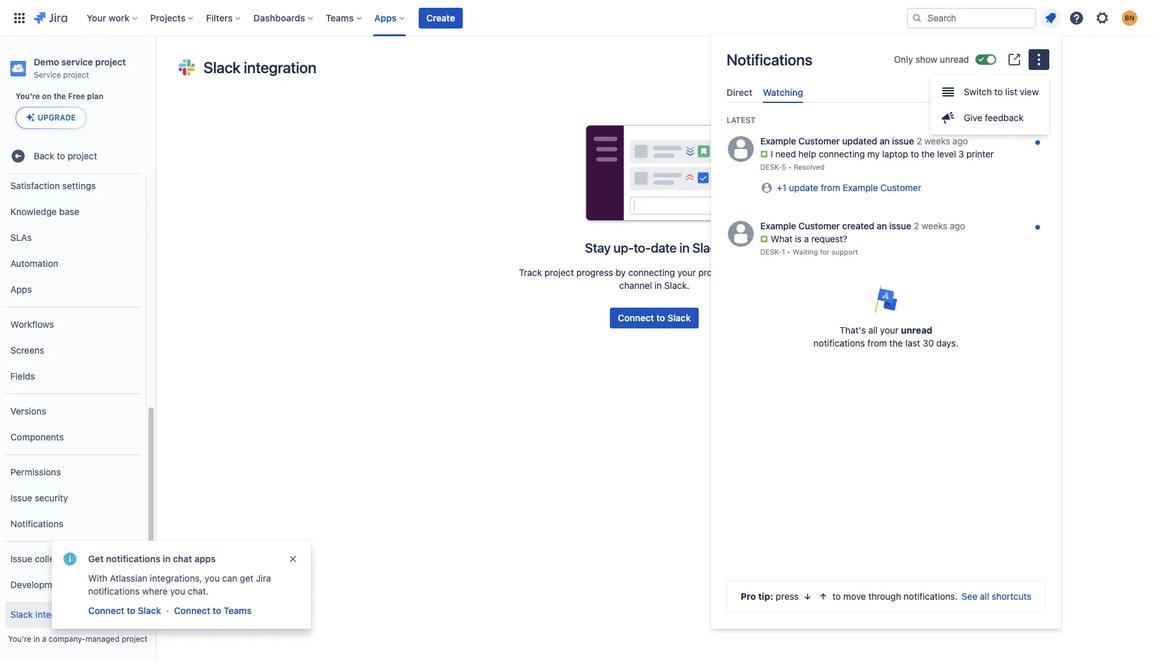Task type: describe. For each thing, give the bounding box(es) containing it.
create
[[427, 12, 455, 23]]

pro
[[741, 591, 756, 602]]

atlassian
[[110, 573, 147, 584]]

project down the service
[[63, 70, 89, 80]]

connect to slack
[[88, 606, 161, 617]]

settings image
[[1095, 10, 1111, 26]]

1 horizontal spatial unread
[[940, 54, 969, 65]]

work
[[109, 12, 129, 23]]

notifications.
[[904, 591, 958, 602]]

feedback
[[985, 112, 1024, 123]]

tab list inside notifications dialog
[[722, 82, 1051, 103]]

issue security link
[[5, 486, 141, 512]]

+1 update from example customer button
[[777, 182, 922, 195]]

0 vertical spatial the
[[54, 91, 66, 101]]

with
[[88, 573, 107, 584]]

free
[[68, 91, 85, 101]]

help image
[[1069, 10, 1085, 26]]

your
[[880, 325, 899, 336]]

development
[[10, 579, 66, 590]]

last
[[906, 338, 921, 349]]

to for back to project
[[57, 150, 65, 161]]

press
[[776, 591, 799, 602]]

0 vertical spatial in
[[163, 554, 171, 565]]

1 vertical spatial in
[[34, 635, 40, 644]]

notifications image
[[1043, 10, 1059, 26]]

plan
[[87, 91, 103, 101]]

customer
[[881, 182, 922, 193]]

appswitcher icon image
[[12, 10, 27, 26]]

to for switch to list view
[[995, 86, 1003, 97]]

collectors
[[35, 554, 76, 565]]

can
[[222, 573, 237, 584]]

connect to slack button
[[87, 604, 162, 619]]

a
[[42, 635, 46, 644]]

example
[[843, 182, 878, 193]]

connect to teams
[[174, 606, 252, 617]]

all for see
[[980, 591, 989, 602]]

connect for connect to teams
[[174, 606, 210, 617]]

mark all as read button
[[987, 115, 1046, 126]]

issue for issue security
[[10, 493, 32, 504]]

update
[[789, 182, 818, 193]]

arrow down image
[[803, 592, 813, 602]]

permissions link
[[5, 460, 141, 486]]

connect to teams button
[[173, 604, 253, 619]]

get notifications in chat apps
[[88, 554, 216, 565]]

to inside notifications dialog
[[833, 591, 841, 602]]

issue collectors link
[[5, 547, 141, 573]]

service
[[34, 70, 61, 80]]

group containing switch to list view
[[930, 75, 1049, 135]]

from inside that's all your unread notifications from the last 30 days.
[[868, 338, 887, 349]]

apps link
[[5, 277, 141, 303]]

your work button
[[83, 7, 142, 28]]

apps
[[195, 554, 216, 565]]

the inside that's all your unread notifications from the last 30 days.
[[890, 338, 903, 349]]

notifications inside that's all your unread notifications from the last 30 days.
[[814, 338, 865, 349]]

your work
[[87, 12, 129, 23]]

view
[[1020, 86, 1039, 97]]

get
[[240, 573, 254, 584]]

projects button
[[146, 7, 198, 28]]

screens
[[10, 345, 44, 356]]

versions
[[10, 406, 46, 417]]

example customer image
[[728, 221, 754, 247]]

teams button
[[322, 7, 367, 28]]

jira
[[256, 573, 271, 584]]

sidebar navigation image
[[141, 52, 170, 78]]

+1 update from example customer
[[777, 182, 922, 193]]

primary element
[[8, 0, 907, 36]]

example customer image
[[728, 136, 754, 162]]

base
[[59, 206, 79, 217]]

give
[[964, 112, 983, 123]]

integration
[[35, 609, 81, 620]]

you're in a company-managed project
[[8, 635, 147, 644]]

connect for connect to slack
[[88, 606, 124, 617]]

notifications inside with atlassian integrations, you can get jira notifications where you chat.
[[88, 586, 140, 597]]

with atlassian integrations, you can get jira notifications where you chat.
[[88, 573, 271, 597]]

give feedback button
[[930, 105, 1049, 131]]

development tools
[[10, 579, 89, 590]]

teams inside teams dropdown button
[[326, 12, 354, 23]]

arrow up image
[[818, 592, 829, 602]]

give feedback
[[964, 112, 1024, 123]]

where
[[142, 586, 168, 597]]

automation link
[[5, 251, 141, 277]]

dismiss image
[[288, 554, 298, 565]]

see all shortcuts
[[962, 591, 1032, 602]]

fields
[[10, 371, 35, 382]]

tools
[[68, 579, 89, 590]]

from inside button
[[821, 182, 840, 193]]

all for mark
[[1008, 116, 1016, 125]]

versions link
[[5, 399, 141, 425]]

chat
[[173, 554, 192, 565]]

permissions
[[10, 467, 61, 478]]

demo
[[34, 56, 59, 67]]

see
[[962, 591, 978, 602]]

knowledge
[[10, 206, 57, 217]]

satisfaction settings link
[[5, 173, 141, 199]]

group containing versions
[[5, 394, 141, 455]]

fields link
[[5, 364, 141, 390]]



Task type: locate. For each thing, give the bounding box(es) containing it.
connect inside button
[[174, 606, 210, 617]]

workflows link
[[5, 312, 141, 338]]

upgrade button
[[16, 108, 86, 128]]

issue security
[[10, 493, 68, 504]]

more image
[[1031, 52, 1047, 67]]

all left "as"
[[1008, 116, 1016, 125]]

notifications inside the notifications link
[[10, 518, 63, 530]]

managed
[[86, 635, 119, 644]]

to inside "button"
[[995, 86, 1003, 97]]

search image
[[912, 13, 923, 23]]

settings
[[62, 180, 96, 191]]

you're on the free plan
[[16, 91, 103, 101]]

30
[[923, 338, 934, 349]]

0 horizontal spatial notifications
[[10, 518, 63, 530]]

issue down permissions
[[10, 493, 32, 504]]

days.
[[937, 338, 959, 349]]

switch to list view
[[964, 86, 1039, 97]]

satisfaction settings
[[10, 180, 96, 191]]

0 vertical spatial issue
[[10, 493, 32, 504]]

slack integration link
[[5, 602, 141, 628]]

1 vertical spatial from
[[868, 338, 887, 349]]

notifications down that's
[[814, 338, 865, 349]]

from
[[821, 182, 840, 193], [868, 338, 887, 349]]

pro tip: press
[[741, 591, 799, 602]]

notifications link
[[5, 512, 141, 538]]

teams down can
[[224, 606, 252, 617]]

1 horizontal spatial from
[[868, 338, 887, 349]]

1 horizontal spatial the
[[890, 338, 903, 349]]

1 horizontal spatial slack
[[138, 606, 161, 617]]

tab list containing direct
[[722, 82, 1051, 103]]

1 vertical spatial notifications
[[106, 554, 160, 565]]

to inside button
[[127, 606, 135, 617]]

0 vertical spatial all
[[1008, 116, 1016, 125]]

0 horizontal spatial slack
[[10, 609, 33, 620]]

knowledge base link
[[5, 199, 141, 225]]

slack down where
[[138, 606, 161, 617]]

notifications dialog
[[711, 34, 1061, 630]]

notifications inside notifications dialog
[[727, 51, 813, 69]]

group containing workflows
[[5, 307, 141, 394]]

2 vertical spatial notifications
[[88, 586, 140, 597]]

0 vertical spatial notifications
[[727, 51, 813, 69]]

screens link
[[5, 338, 141, 364]]

apps for the apps popup button
[[375, 12, 397, 23]]

demo service project service project
[[34, 56, 126, 80]]

0 vertical spatial unread
[[940, 54, 969, 65]]

apps down automation
[[10, 284, 32, 295]]

0 horizontal spatial unread
[[901, 325, 933, 336]]

you're left a
[[8, 635, 31, 644]]

tip:
[[758, 591, 773, 602]]

connect down "chat." on the bottom left
[[174, 606, 210, 617]]

2 vertical spatial all
[[980, 591, 989, 602]]

you're left on
[[16, 91, 40, 101]]

you're for you're in a company-managed project
[[8, 635, 31, 644]]

1 horizontal spatial you
[[205, 573, 220, 584]]

you're
[[16, 91, 40, 101], [8, 635, 31, 644]]

move
[[844, 591, 866, 602]]

0 vertical spatial you're
[[16, 91, 40, 101]]

0 vertical spatial you
[[205, 573, 220, 584]]

1 issue from the top
[[10, 493, 32, 504]]

1 vertical spatial unread
[[901, 325, 933, 336]]

issue for issue collectors
[[10, 554, 32, 565]]

open notifications in a new tab image
[[1007, 52, 1022, 67]]

Search field
[[907, 7, 1037, 28]]

info image
[[62, 552, 78, 567]]

all
[[1008, 116, 1016, 125], [869, 325, 878, 336], [980, 591, 989, 602]]

switch to list view button
[[930, 79, 1049, 105]]

0 vertical spatial from
[[821, 182, 840, 193]]

to inside button
[[213, 606, 221, 617]]

back to project link
[[5, 143, 150, 169]]

all right see on the bottom of the page
[[980, 591, 989, 602]]

you down integrations,
[[170, 586, 185, 597]]

you're for you're on the free plan
[[16, 91, 40, 101]]

only show unread
[[894, 54, 969, 65]]

knowledge base
[[10, 206, 79, 217]]

upgrade
[[38, 113, 76, 123]]

1 vertical spatial teams
[[224, 606, 252, 617]]

to for connect to slack
[[127, 606, 135, 617]]

automation
[[10, 258, 58, 269]]

1 horizontal spatial in
[[163, 554, 171, 565]]

through
[[869, 591, 901, 602]]

apps button
[[371, 7, 410, 28]]

all inside that's all your unread notifications from the last 30 days.
[[869, 325, 878, 336]]

0 horizontal spatial the
[[54, 91, 66, 101]]

slas link
[[5, 225, 141, 251]]

dashboards button
[[250, 7, 318, 28]]

connect up managed
[[88, 606, 124, 617]]

create button
[[419, 7, 463, 28]]

as
[[1018, 116, 1027, 125]]

0 horizontal spatial all
[[869, 325, 878, 336]]

0 horizontal spatial from
[[821, 182, 840, 193]]

1 horizontal spatial apps
[[375, 12, 397, 23]]

workflows
[[10, 319, 54, 330]]

0 horizontal spatial you
[[170, 586, 185, 597]]

security
[[35, 493, 68, 504]]

0 horizontal spatial apps
[[10, 284, 32, 295]]

unread
[[940, 54, 969, 65], [901, 325, 933, 336]]

project down connect to slack button
[[122, 635, 147, 644]]

on
[[42, 91, 52, 101]]

only
[[894, 54, 913, 65]]

in
[[163, 554, 171, 565], [34, 635, 40, 644]]

your
[[87, 12, 106, 23]]

filters
[[206, 12, 233, 23]]

0 vertical spatial teams
[[326, 12, 354, 23]]

1 vertical spatial issue
[[10, 554, 32, 565]]

0 horizontal spatial connect
[[88, 606, 124, 617]]

teams inside "connect to teams" button
[[224, 606, 252, 617]]

unread up last
[[901, 325, 933, 336]]

watching
[[763, 87, 803, 98]]

service
[[61, 56, 93, 67]]

slack down development
[[10, 609, 33, 620]]

1 horizontal spatial teams
[[326, 12, 354, 23]]

connect inside button
[[88, 606, 124, 617]]

components
[[10, 432, 64, 443]]

company-
[[49, 635, 86, 644]]

issue up development
[[10, 554, 32, 565]]

you left can
[[205, 573, 220, 584]]

0 vertical spatial notifications
[[814, 338, 865, 349]]

group containing satisfaction settings
[[5, 0, 141, 307]]

in left a
[[34, 635, 40, 644]]

slack integration
[[10, 609, 81, 620]]

1 vertical spatial notifications
[[10, 518, 63, 530]]

latest
[[727, 115, 756, 125]]

apps inside popup button
[[375, 12, 397, 23]]

unread inside that's all your unread notifications from the last 30 days.
[[901, 325, 933, 336]]

jira image
[[34, 10, 67, 26], [34, 10, 67, 26]]

the down your
[[890, 338, 903, 349]]

group
[[5, 0, 141, 307], [930, 75, 1049, 135], [5, 307, 141, 394], [5, 394, 141, 455], [5, 455, 141, 541], [5, 541, 141, 602]]

group containing permissions
[[5, 455, 141, 541]]

2 horizontal spatial all
[[1008, 116, 1016, 125]]

teams
[[326, 12, 354, 23], [224, 606, 252, 617]]

tab list
[[722, 82, 1051, 103]]

banner
[[0, 0, 1153, 36]]

your profile and settings image
[[1122, 10, 1138, 26]]

connect
[[88, 606, 124, 617], [174, 606, 210, 617]]

see all shortcuts button
[[962, 591, 1032, 604]]

slack inside button
[[138, 606, 161, 617]]

1 vertical spatial you
[[170, 586, 185, 597]]

0 horizontal spatial teams
[[224, 606, 252, 617]]

notifications up watching on the right
[[727, 51, 813, 69]]

notifications down issue security
[[10, 518, 63, 530]]

satisfaction
[[10, 180, 60, 191]]

to move through notifications.
[[833, 591, 958, 602]]

apps for 'apps' link
[[10, 284, 32, 295]]

filters button
[[202, 7, 246, 28]]

1 vertical spatial all
[[869, 325, 878, 336]]

to for connect to teams
[[213, 606, 221, 617]]

issue collectors
[[10, 554, 76, 565]]

in left 'chat' at the bottom left of the page
[[163, 554, 171, 565]]

show
[[916, 54, 938, 65]]

slas
[[10, 232, 32, 243]]

from right update
[[821, 182, 840, 193]]

1 vertical spatial you're
[[8, 635, 31, 644]]

that's
[[840, 325, 866, 336]]

notifications down atlassian
[[88, 586, 140, 597]]

shortcuts
[[992, 591, 1032, 602]]

switch
[[964, 86, 992, 97]]

unread right show
[[940, 54, 969, 65]]

1 horizontal spatial connect
[[174, 606, 210, 617]]

the
[[54, 91, 66, 101], [890, 338, 903, 349]]

from down your
[[868, 338, 887, 349]]

apps right teams dropdown button
[[375, 12, 397, 23]]

1 horizontal spatial all
[[980, 591, 989, 602]]

1 vertical spatial apps
[[10, 284, 32, 295]]

read
[[1029, 116, 1046, 125]]

1 horizontal spatial notifications
[[727, 51, 813, 69]]

you
[[205, 573, 220, 584], [170, 586, 185, 597]]

+1
[[777, 182, 787, 193]]

banner containing your work
[[0, 0, 1153, 36]]

all for that's
[[869, 325, 878, 336]]

dashboards
[[254, 12, 305, 23]]

0 horizontal spatial in
[[34, 635, 40, 644]]

chat.
[[188, 586, 209, 597]]

project up settings
[[68, 150, 97, 161]]

mark all as read
[[987, 116, 1046, 125]]

all left your
[[869, 325, 878, 336]]

notifications up atlassian
[[106, 554, 160, 565]]

teams left the apps popup button
[[326, 12, 354, 23]]

0 vertical spatial apps
[[375, 12, 397, 23]]

group containing issue collectors
[[5, 541, 141, 602]]

1 connect from the left
[[88, 606, 124, 617]]

get
[[88, 554, 104, 565]]

project right the service
[[95, 56, 126, 67]]

components link
[[5, 425, 141, 451]]

2 connect from the left
[[174, 606, 210, 617]]

notifications
[[727, 51, 813, 69], [10, 518, 63, 530]]

back
[[34, 150, 54, 161]]

1 vertical spatial the
[[890, 338, 903, 349]]

back to project
[[34, 150, 97, 161]]

2 issue from the top
[[10, 554, 32, 565]]

the right on
[[54, 91, 66, 101]]

that's all your unread notifications from the last 30 days.
[[814, 325, 959, 349]]



Task type: vqa. For each thing, say whether or not it's contained in the screenshot.
the leftmost Notifications
yes



